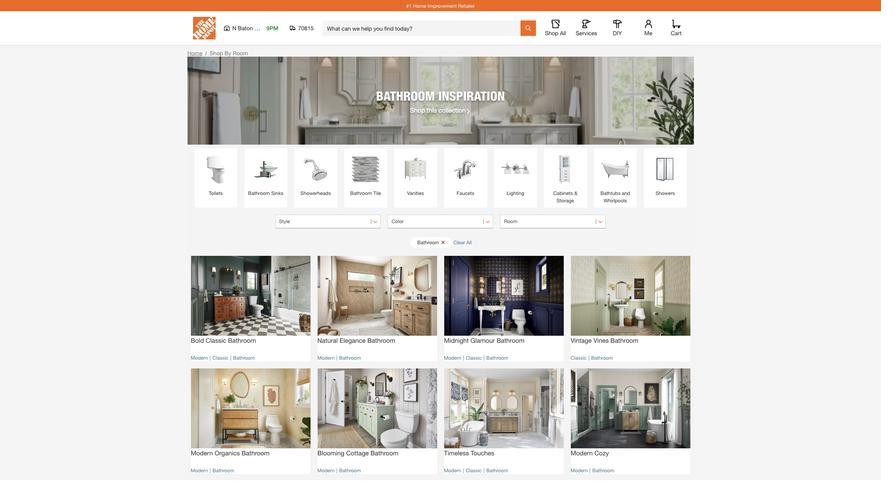 Task type: locate. For each thing, give the bounding box(es) containing it.
all for shop all
[[560, 30, 567, 36]]

modern | bathroom down blooming
[[318, 467, 361, 473]]

bathroom inside button
[[418, 239, 439, 245]]

modern | classic | bathroom for glamour
[[444, 355, 509, 361]]

natural elegance bathroom link
[[318, 336, 437, 351]]

2 horizontal spatial shop
[[546, 30, 559, 36]]

1 horizontal spatial shop
[[410, 106, 425, 114]]

room down lighting
[[505, 218, 518, 224]]

modern | classic | bathroom down bold classic bathroom
[[191, 355, 255, 361]]

What can we help you find today? search field
[[327, 21, 521, 36]]

all right clear
[[467, 239, 472, 245]]

shop all button
[[545, 20, 567, 37]]

classic right bold in the left bottom of the page
[[206, 336, 226, 344]]

classic link for glamour
[[466, 355, 482, 361]]

cart
[[671, 30, 682, 36]]

bathroom
[[377, 88, 435, 103], [248, 190, 270, 196], [351, 190, 372, 196], [418, 239, 439, 245], [228, 336, 256, 344], [368, 336, 396, 344], [497, 336, 525, 344], [611, 336, 639, 344], [233, 355, 255, 361], [340, 355, 361, 361], [487, 355, 509, 361], [592, 355, 614, 361], [242, 449, 270, 457], [371, 449, 399, 457], [213, 467, 234, 473], [340, 467, 361, 473], [487, 467, 509, 473], [593, 467, 615, 473]]

room inside button
[[505, 218, 518, 224]]

classic down timeless touches on the right of the page
[[466, 467, 482, 473]]

classic down bold classic bathroom
[[213, 355, 229, 361]]

classic for timeless
[[466, 467, 482, 473]]

shop for shop this collection
[[410, 106, 425, 114]]

lighting
[[507, 190, 525, 196]]

stretchy image image for glamour
[[444, 256, 564, 336]]

shop inside "button"
[[546, 30, 559, 36]]

cabinets
[[554, 190, 573, 196]]

bathroom inside 'link'
[[248, 190, 270, 196]]

modern inside 'link'
[[571, 449, 593, 457]]

stretchy image image
[[191, 256, 311, 336], [318, 256, 437, 336], [444, 256, 564, 336], [571, 256, 691, 336], [191, 369, 311, 448], [318, 369, 437, 448], [444, 369, 564, 448], [571, 369, 691, 448]]

the home depot logo image
[[193, 17, 216, 39]]

tile
[[374, 190, 381, 196]]

classic link down timeless touches on the right of the page
[[466, 467, 482, 473]]

modern link
[[191, 355, 208, 361], [318, 355, 335, 361], [444, 355, 462, 361], [191, 467, 208, 473], [318, 467, 335, 473], [444, 467, 462, 473], [571, 467, 588, 473]]

showers image
[[648, 152, 684, 188]]

0 vertical spatial room
[[233, 50, 248, 56]]

toilets
[[209, 190, 223, 196]]

1 vertical spatial room
[[505, 218, 518, 224]]

classic link down vintage
[[571, 355, 587, 361]]

glamour
[[471, 336, 495, 344]]

1 horizontal spatial room
[[505, 218, 518, 224]]

home right #1
[[414, 3, 427, 9]]

2 vertical spatial shop
[[410, 106, 425, 114]]

clear all button
[[454, 236, 472, 249]]

modern | classic | bathroom down glamour
[[444, 355, 509, 361]]

modern | bathroom down organics
[[191, 467, 234, 473]]

showers link
[[648, 152, 684, 197]]

natural
[[318, 336, 338, 344]]

1 vertical spatial shop
[[210, 50, 223, 56]]

modern | bathroom down modern cozy
[[571, 467, 615, 473]]

1 vertical spatial home
[[187, 50, 203, 56]]

bathroom link
[[233, 355, 255, 361], [340, 355, 361, 361], [487, 355, 509, 361], [592, 355, 614, 361], [213, 467, 234, 473], [340, 467, 361, 473], [487, 467, 509, 473], [593, 467, 615, 473]]

bathtubs and whirlpools link
[[598, 152, 634, 204]]

0 vertical spatial home
[[414, 3, 427, 9]]

room button
[[501, 215, 606, 229]]

classic
[[206, 336, 226, 344], [213, 355, 229, 361], [466, 355, 482, 361], [571, 355, 587, 361], [466, 467, 482, 473]]

bathroom tile image
[[348, 152, 384, 188]]

modern | bathroom for elegance
[[318, 355, 361, 361]]

timeless
[[444, 449, 469, 457]]

shop this collection
[[410, 106, 466, 114]]

showerheads
[[301, 190, 331, 196]]

0 vertical spatial shop
[[546, 30, 559, 36]]

0 horizontal spatial home
[[187, 50, 203, 56]]

all inside "button"
[[560, 30, 567, 36]]

modern link for natural elegance bathroom
[[318, 355, 335, 361]]

classic down glamour
[[466, 355, 482, 361]]

diy
[[613, 30, 623, 36]]

modern link for blooming cottage bathroom
[[318, 467, 335, 473]]

blooming cottage bathroom
[[318, 449, 399, 457]]

bathroom link down cottage
[[340, 467, 361, 473]]

classic down vintage
[[571, 355, 587, 361]]

me button
[[638, 20, 660, 37]]

n baton rouge
[[233, 25, 271, 31]]

timeless touches link
[[444, 448, 564, 463]]

bathroom tile
[[351, 190, 381, 196]]

room right the by
[[233, 50, 248, 56]]

bathroom link down cozy
[[593, 467, 615, 473]]

1 horizontal spatial home
[[414, 3, 427, 9]]

classic link down bold classic bathroom
[[213, 355, 229, 361]]

stretchy image image for cozy
[[571, 369, 691, 448]]

showerheads image
[[298, 152, 334, 188]]

classic for bold
[[213, 355, 229, 361]]

modern | classic | bathroom down touches
[[444, 467, 509, 473]]

vintage
[[571, 336, 592, 344]]

bold classic bathroom link
[[191, 336, 311, 351]]

1 vertical spatial all
[[467, 239, 472, 245]]

stretchy image image for touches
[[444, 369, 564, 448]]

modern | bathroom for cozy
[[571, 467, 615, 473]]

0 horizontal spatial room
[[233, 50, 248, 56]]

all
[[560, 30, 567, 36], [467, 239, 472, 245]]

home link
[[187, 50, 203, 56]]

shop left this
[[410, 106, 425, 114]]

modern | classic | bathroom for classic
[[191, 355, 255, 361]]

modern | bathroom down natural
[[318, 355, 361, 361]]

natural elegance bathroom
[[318, 336, 396, 344]]

bathroom inspiration
[[377, 88, 505, 103]]

touches
[[471, 449, 495, 457]]

shop for shop all
[[546, 30, 559, 36]]

faucets
[[457, 190, 475, 196]]

0 vertical spatial all
[[560, 30, 567, 36]]

all inside button
[[467, 239, 472, 245]]

modern | bathroom
[[318, 355, 361, 361], [191, 467, 234, 473], [318, 467, 361, 473], [571, 467, 615, 473]]

vintage vines bathroom link
[[571, 336, 691, 351]]

modern link for bold classic bathroom
[[191, 355, 208, 361]]

modern | classic | bathroom
[[191, 355, 255, 361], [444, 355, 509, 361], [444, 467, 509, 473]]

bathtubs and whirlpools
[[601, 190, 631, 203]]

n
[[233, 25, 237, 31]]

non lazy image image
[[187, 57, 694, 145]]

rouge
[[255, 25, 271, 31]]

bathtubs
[[601, 190, 621, 196]]

cozy
[[595, 449, 609, 457]]

all left services
[[560, 30, 567, 36]]

collection
[[439, 106, 466, 114]]

bold classic bathroom
[[191, 336, 256, 344]]

style
[[279, 218, 290, 224]]

vanities
[[407, 190, 424, 196]]

this
[[427, 106, 437, 114]]

color button
[[388, 215, 494, 229]]

1 horizontal spatial all
[[560, 30, 567, 36]]

services button
[[576, 20, 598, 37]]

storage
[[557, 198, 575, 203]]

cabinets & storage link
[[548, 152, 584, 204]]

|
[[210, 355, 211, 361], [231, 355, 232, 361], [337, 355, 338, 361], [463, 355, 464, 361], [484, 355, 485, 361], [589, 355, 590, 361], [210, 467, 211, 473], [337, 467, 338, 473], [463, 467, 464, 473], [484, 467, 485, 473], [590, 467, 591, 473]]

bathroom link down organics
[[213, 467, 234, 473]]

shop left services
[[546, 30, 559, 36]]

shop right /
[[210, 50, 223, 56]]

style button
[[275, 215, 381, 229]]

bathroom link down vines
[[592, 355, 614, 361]]

modern cozy
[[571, 449, 609, 457]]

home left /
[[187, 50, 203, 56]]

showers
[[656, 190, 676, 196]]

classic link
[[213, 355, 229, 361], [466, 355, 482, 361], [571, 355, 587, 361], [466, 467, 482, 473]]

cabinets & storage image
[[548, 152, 584, 188]]

modern
[[191, 355, 208, 361], [318, 355, 335, 361], [444, 355, 462, 361], [191, 449, 213, 457], [571, 449, 593, 457], [191, 467, 208, 473], [318, 467, 335, 473], [444, 467, 462, 473], [571, 467, 588, 473]]

stretchy image image for classic
[[191, 256, 311, 336]]

0 horizontal spatial all
[[467, 239, 472, 245]]

classic link down glamour
[[466, 355, 482, 361]]

sinks
[[271, 190, 284, 196]]



Task type: vqa. For each thing, say whether or not it's contained in the screenshot.
the Classic in Bold Classic Bathroom link
yes



Task type: describe. For each thing, give the bounding box(es) containing it.
classic link for touches
[[466, 467, 482, 473]]

stretchy image image for organics
[[191, 369, 311, 448]]

&
[[575, 190, 578, 196]]

vanities link
[[398, 152, 434, 197]]

modern link for midnight glamour bathroom
[[444, 355, 462, 361]]

midnight glamour bathroom link
[[444, 336, 564, 351]]

bathroom sinks link
[[248, 152, 284, 197]]

cart link
[[669, 20, 685, 37]]

toilets link
[[198, 152, 234, 197]]

#1
[[407, 3, 412, 9]]

improvement
[[428, 3, 457, 9]]

lighting image
[[498, 152, 534, 188]]

cottage
[[346, 449, 369, 457]]

shop all
[[546, 30, 567, 36]]

toilets image
[[198, 152, 234, 188]]

stretchy image image for cottage
[[318, 369, 437, 448]]

inspiration
[[439, 88, 505, 103]]

diy button
[[607, 20, 629, 37]]

midnight glamour bathroom
[[444, 336, 525, 344]]

blooming
[[318, 449, 345, 457]]

clear all
[[454, 239, 472, 245]]

bathroom link down bold classic bathroom link at the left bottom of page
[[233, 355, 255, 361]]

lighting link
[[498, 152, 534, 197]]

vines
[[594, 336, 609, 344]]

elegance
[[340, 336, 366, 344]]

modern cozy link
[[571, 448, 691, 463]]

vintage vines bathroom
[[571, 336, 639, 344]]

70815 button
[[290, 25, 314, 32]]

modern link for modern organics bathroom
[[191, 467, 208, 473]]

bathroom sinks
[[248, 190, 284, 196]]

shop this collection link
[[410, 105, 472, 115]]

midnight
[[444, 336, 469, 344]]

blooming cottage bathroom link
[[318, 448, 437, 463]]

classic for midnight
[[466, 355, 482, 361]]

/
[[205, 50, 207, 56]]

timeless touches
[[444, 449, 495, 457]]

modern organics bathroom link
[[191, 448, 311, 463]]

bathroom link down elegance
[[340, 355, 361, 361]]

and
[[622, 190, 631, 196]]

70815
[[298, 25, 314, 31]]

cabinets & storage
[[554, 190, 578, 203]]

showerheads link
[[298, 152, 334, 197]]

retailer
[[459, 3, 475, 9]]

all for clear all
[[467, 239, 472, 245]]

organics
[[215, 449, 240, 457]]

bold
[[191, 336, 204, 344]]

9pm
[[267, 25, 279, 31]]

whirlpools
[[604, 198, 628, 203]]

baton
[[238, 25, 253, 31]]

modern link for modern cozy
[[571, 467, 588, 473]]

bathroom link down midnight glamour bathroom link
[[487, 355, 509, 361]]

modern | bathroom for cottage
[[318, 467, 361, 473]]

home / shop by room
[[187, 50, 248, 56]]

bathroom link down the timeless touches "link"
[[487, 467, 509, 473]]

bathtubs and whirlpools image
[[598, 152, 634, 188]]

by
[[225, 50, 231, 56]]

bathroom tile link
[[348, 152, 384, 197]]

faucets link
[[448, 152, 484, 197]]

faucets image
[[448, 152, 484, 188]]

modern | classic | bathroom for touches
[[444, 467, 509, 473]]

bathroom button
[[411, 237, 453, 248]]

classic | bathroom
[[571, 355, 614, 361]]

me
[[645, 30, 653, 36]]

vanities image
[[398, 152, 434, 188]]

#1 home improvement retailer
[[407, 3, 475, 9]]

clear
[[454, 239, 465, 245]]

modern organics bathroom
[[191, 449, 270, 457]]

bathroom sinks image
[[248, 152, 284, 188]]

stretchy image image for vines
[[571, 256, 691, 336]]

stretchy image image for elegance
[[318, 256, 437, 336]]

modern | bathroom for organics
[[191, 467, 234, 473]]

modern link for timeless touches
[[444, 467, 462, 473]]

0 horizontal spatial shop
[[210, 50, 223, 56]]

color
[[392, 218, 404, 224]]

classic link for classic
[[213, 355, 229, 361]]

services
[[576, 30, 598, 36]]



